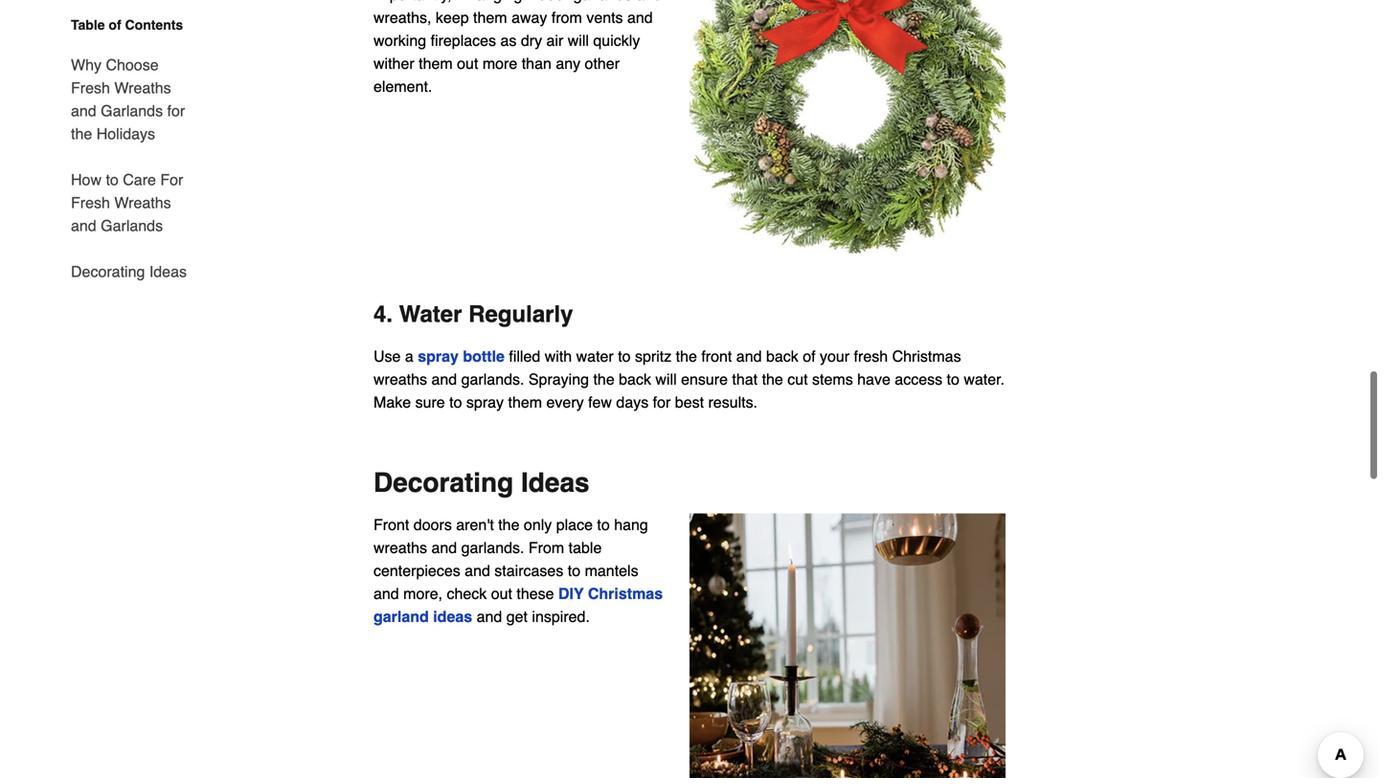 Task type: vqa. For each thing, say whether or not it's contained in the screenshot.
Remove
no



Task type: locate. For each thing, give the bounding box(es) containing it.
for
[[160, 171, 183, 189]]

4.
[[374, 301, 393, 328]]

christmas inside diy christmas garland ideas
[[588, 585, 663, 603]]

and get inspired.
[[472, 608, 590, 626]]

centerpieces
[[374, 562, 460, 580]]

decorating ideas link
[[71, 249, 187, 284]]

0 vertical spatial for
[[167, 102, 185, 120]]

garlands. down bottle
[[461, 371, 524, 388]]

front
[[701, 348, 732, 365]]

best
[[675, 394, 704, 411]]

1 vertical spatial wreaths
[[374, 539, 427, 557]]

2 fresh from the top
[[71, 194, 110, 212]]

0 vertical spatial decorating ideas
[[71, 263, 187, 281]]

1 garlands from the top
[[101, 102, 163, 120]]

how to care for fresh wreaths and garlands
[[71, 171, 183, 235]]

1 vertical spatial ideas
[[521, 468, 590, 499]]

and inside "why choose fresh wreaths and garlands for the holidays"
[[71, 102, 96, 120]]

christmas down mantels
[[588, 585, 663, 603]]

to right sure
[[449, 394, 462, 411]]

1 horizontal spatial ideas
[[521, 468, 590, 499]]

fresh inside "why choose fresh wreaths and garlands for the holidays"
[[71, 79, 110, 97]]

decorating up doors
[[374, 468, 514, 499]]

staircases
[[495, 562, 564, 580]]

0 horizontal spatial ideas
[[149, 263, 187, 281]]

decorating ideas
[[71, 263, 187, 281], [374, 468, 590, 499]]

0 horizontal spatial of
[[109, 17, 121, 33]]

1 horizontal spatial spray
[[466, 394, 504, 411]]

1 vertical spatial wreaths
[[114, 194, 171, 212]]

0 vertical spatial christmas
[[892, 348, 961, 365]]

garlands.
[[461, 371, 524, 388], [461, 539, 524, 557]]

results.
[[708, 394, 758, 411]]

why
[[71, 56, 102, 74]]

1 wreaths from the top
[[114, 79, 171, 97]]

1 vertical spatial for
[[653, 394, 671, 411]]

0 vertical spatial spray
[[418, 348, 459, 365]]

1 vertical spatial spray
[[466, 394, 504, 411]]

and inside "how to care for fresh wreaths and garlands"
[[71, 217, 96, 235]]

christmas up access
[[892, 348, 961, 365]]

table
[[71, 17, 105, 33]]

1 vertical spatial garlands
[[101, 217, 163, 235]]

wreaths down care
[[114, 194, 171, 212]]

of left your
[[803, 348, 816, 365]]

1 wreaths from the top
[[374, 371, 427, 388]]

spritz
[[635, 348, 672, 365]]

0 vertical spatial decorating
[[71, 263, 145, 281]]

holidays
[[96, 125, 155, 143]]

back up cut
[[766, 348, 799, 365]]

0 horizontal spatial decorating ideas
[[71, 263, 187, 281]]

0 horizontal spatial decorating
[[71, 263, 145, 281]]

garlands up the holidays
[[101, 102, 163, 120]]

1 vertical spatial fresh
[[71, 194, 110, 212]]

1 vertical spatial decorating ideas
[[374, 468, 590, 499]]

wreaths
[[374, 371, 427, 388], [374, 539, 427, 557]]

decorating inside 'table of contents' element
[[71, 263, 145, 281]]

spraying
[[529, 371, 589, 388]]

to
[[106, 171, 119, 189], [618, 348, 631, 365], [947, 371, 960, 388], [449, 394, 462, 411], [597, 516, 610, 534], [568, 562, 581, 580]]

garlands up decorating ideas link
[[101, 217, 163, 235]]

back
[[766, 348, 799, 365], [619, 371, 651, 388]]

the left only
[[498, 516, 520, 534]]

and up garland on the left bottom of the page
[[374, 585, 399, 603]]

0 vertical spatial wreaths
[[374, 371, 427, 388]]

wreaths inside 'filled with water to spritz the front and back of your fresh christmas wreaths and garlands. spraying the back will ensure that the cut stems have access to water. make sure to spray them every few days for best results.'
[[374, 371, 427, 388]]

and down how
[[71, 217, 96, 235]]

to inside "how to care for fresh wreaths and garlands"
[[106, 171, 119, 189]]

decorating ideas down "how to care for fresh wreaths and garlands"
[[71, 263, 187, 281]]

for
[[167, 102, 185, 120], [653, 394, 671, 411]]

1 vertical spatial christmas
[[588, 585, 663, 603]]

how
[[71, 171, 102, 189]]

garlands
[[101, 102, 163, 120], [101, 217, 163, 235]]

spray
[[418, 348, 459, 365], [466, 394, 504, 411]]

place
[[556, 516, 593, 534]]

1 vertical spatial of
[[803, 348, 816, 365]]

access
[[895, 371, 943, 388]]

use a spray bottle
[[374, 348, 505, 365]]

1 horizontal spatial back
[[766, 348, 799, 365]]

cut
[[788, 371, 808, 388]]

0 vertical spatial wreaths
[[114, 79, 171, 97]]

0 vertical spatial garlands.
[[461, 371, 524, 388]]

stems
[[812, 371, 853, 388]]

more,
[[403, 585, 443, 603]]

1 horizontal spatial christmas
[[892, 348, 961, 365]]

1 vertical spatial back
[[619, 371, 651, 388]]

of inside 'filled with water to spritz the front and back of your fresh christmas wreaths and garlands. spraying the back will ensure that the cut stems have access to water. make sure to spray them every few days for best results.'
[[803, 348, 816, 365]]

1 garlands. from the top
[[461, 371, 524, 388]]

2 garlands. from the top
[[461, 539, 524, 557]]

ideas up only
[[521, 468, 590, 499]]

wreaths down choose
[[114, 79, 171, 97]]

the inside "why choose fresh wreaths and garlands for the holidays"
[[71, 125, 92, 143]]

care
[[123, 171, 156, 189]]

for inside 'filled with water to spritz the front and back of your fresh christmas wreaths and garlands. spraying the back will ensure that the cut stems have access to water. make sure to spray them every few days for best results.'
[[653, 394, 671, 411]]

to right how
[[106, 171, 119, 189]]

of
[[109, 17, 121, 33], [803, 348, 816, 365]]

0 horizontal spatial christmas
[[588, 585, 663, 603]]

0 horizontal spatial for
[[167, 102, 185, 120]]

and down 'why'
[[71, 102, 96, 120]]

to left water.
[[947, 371, 960, 388]]

these
[[517, 585, 554, 603]]

them
[[508, 394, 542, 411]]

water
[[399, 301, 462, 328]]

christmas
[[892, 348, 961, 365], [588, 585, 663, 603]]

ideas
[[149, 263, 187, 281], [521, 468, 590, 499]]

water
[[576, 348, 614, 365]]

for inside "why choose fresh wreaths and garlands for the holidays"
[[167, 102, 185, 120]]

wreaths down front
[[374, 539, 427, 557]]

with
[[545, 348, 572, 365]]

and down use a spray bottle
[[431, 371, 457, 388]]

1 horizontal spatial for
[[653, 394, 671, 411]]

0 vertical spatial ideas
[[149, 263, 187, 281]]

1 horizontal spatial of
[[803, 348, 816, 365]]

decorating down "how to care for fresh wreaths and garlands"
[[71, 263, 145, 281]]

decorating
[[71, 263, 145, 281], [374, 468, 514, 499]]

garlands. down aren't
[[461, 539, 524, 557]]

2 garlands from the top
[[101, 217, 163, 235]]

christmas inside 'filled with water to spritz the front and back of your fresh christmas wreaths and garlands. spraying the back will ensure that the cut stems have access to water. make sure to spray them every few days for best results.'
[[892, 348, 961, 365]]

fresh down 'why'
[[71, 79, 110, 97]]

1 horizontal spatial decorating
[[374, 468, 514, 499]]

ideas down how to care for fresh wreaths and garlands link
[[149, 263, 187, 281]]

2 wreaths from the top
[[374, 539, 427, 557]]

2 wreaths from the top
[[114, 194, 171, 212]]

back up the days
[[619, 371, 651, 388]]

1 vertical spatial garlands.
[[461, 539, 524, 557]]

decorating ideas up aren't
[[374, 468, 590, 499]]

and
[[71, 102, 96, 120], [71, 217, 96, 235], [736, 348, 762, 365], [431, 371, 457, 388], [431, 539, 457, 557], [465, 562, 490, 580], [374, 585, 399, 603], [477, 608, 502, 626]]

the left the holidays
[[71, 125, 92, 143]]

regularly
[[469, 301, 573, 328]]

wreaths
[[114, 79, 171, 97], [114, 194, 171, 212]]

0 vertical spatial garlands
[[101, 102, 163, 120]]

1 horizontal spatial decorating ideas
[[374, 468, 590, 499]]

why choose fresh wreaths and garlands for the holidays
[[71, 56, 185, 143]]

fresh
[[71, 79, 110, 97], [71, 194, 110, 212]]

fresh
[[854, 348, 888, 365]]

get
[[506, 608, 528, 626]]

the up few
[[593, 371, 615, 388]]

the
[[71, 125, 92, 143], [676, 348, 697, 365], [593, 371, 615, 388], [762, 371, 783, 388], [498, 516, 520, 534]]

that
[[732, 371, 758, 388]]

decorating ideas inside 'table of contents' element
[[71, 263, 187, 281]]

the up the ensure
[[676, 348, 697, 365]]

days
[[616, 394, 649, 411]]

0 vertical spatial fresh
[[71, 79, 110, 97]]

1 fresh from the top
[[71, 79, 110, 97]]

doors
[[414, 516, 452, 534]]

spray left them
[[466, 394, 504, 411]]

of right table
[[109, 17, 121, 33]]

fresh down how
[[71, 194, 110, 212]]

wreaths up make
[[374, 371, 427, 388]]

to left spritz
[[618, 348, 631, 365]]

diy
[[558, 585, 584, 603]]

spray right a on the left of page
[[418, 348, 459, 365]]



Task type: describe. For each thing, give the bounding box(es) containing it.
how to care for fresh wreaths and garlands link
[[71, 157, 199, 249]]

spray inside 'filled with water to spritz the front and back of your fresh christmas wreaths and garlands. spraying the back will ensure that the cut stems have access to water. make sure to spray them every few days for best results.'
[[466, 394, 504, 411]]

water.
[[964, 371, 1005, 388]]

a dining table decorated with fresh christmas garland with a christmas tree in the background. image
[[690, 514, 1006, 779]]

table of contents
[[71, 17, 183, 33]]

hang
[[614, 516, 648, 534]]

have
[[857, 371, 891, 388]]

a real cedar christmas wreath with a red bow. image
[[690, 0, 1006, 253]]

the inside front doors aren't the only place to hang wreaths and garlands. from table centerpieces and staircases to mantels and more, check out these
[[498, 516, 520, 534]]

and down doors
[[431, 539, 457, 557]]

a
[[405, 348, 414, 365]]

garlands inside "why choose fresh wreaths and garlands for the holidays"
[[101, 102, 163, 120]]

the left cut
[[762, 371, 783, 388]]

diy christmas garland ideas
[[374, 585, 663, 626]]

why choose fresh wreaths and garlands for the holidays link
[[71, 42, 199, 157]]

front doors aren't the only place to hang wreaths and garlands. from table centerpieces and staircases to mantels and more, check out these
[[374, 516, 648, 603]]

ideas
[[433, 608, 472, 626]]

bottle
[[463, 348, 505, 365]]

to up diy
[[568, 562, 581, 580]]

filled
[[509, 348, 540, 365]]

ideas inside decorating ideas link
[[149, 263, 187, 281]]

table
[[569, 539, 602, 557]]

garlands. inside 'filled with water to spritz the front and back of your fresh christmas wreaths and garlands. spraying the back will ensure that the cut stems have access to water. make sure to spray them every few days for best results.'
[[461, 371, 524, 388]]

mantels
[[585, 562, 638, 580]]

out
[[491, 585, 512, 603]]

0 horizontal spatial spray
[[418, 348, 459, 365]]

diy christmas garland ideas link
[[374, 585, 663, 626]]

wreaths inside front doors aren't the only place to hang wreaths and garlands. from table centerpieces and staircases to mantels and more, check out these
[[374, 539, 427, 557]]

4. water regularly
[[374, 301, 573, 328]]

use
[[374, 348, 401, 365]]

spray bottle link
[[418, 348, 505, 365]]

make
[[374, 394, 411, 411]]

from
[[529, 539, 564, 557]]

aren't
[[456, 516, 494, 534]]

filled with water to spritz the front and back of your fresh christmas wreaths and garlands. spraying the back will ensure that the cut stems have access to water. make sure to spray them every few days for best results.
[[374, 348, 1005, 411]]

and up check
[[465, 562, 490, 580]]

wreaths inside "why choose fresh wreaths and garlands for the holidays"
[[114, 79, 171, 97]]

front
[[374, 516, 409, 534]]

garlands inside "how to care for fresh wreaths and garlands"
[[101, 217, 163, 235]]

contents
[[125, 17, 183, 33]]

1 vertical spatial decorating
[[374, 468, 514, 499]]

check
[[447, 585, 487, 603]]

to left hang
[[597, 516, 610, 534]]

table of contents element
[[56, 15, 199, 284]]

fresh inside "how to care for fresh wreaths and garlands"
[[71, 194, 110, 212]]

few
[[588, 394, 612, 411]]

garland
[[374, 608, 429, 626]]

your
[[820, 348, 850, 365]]

choose
[[106, 56, 159, 74]]

and down "out"
[[477, 608, 502, 626]]

0 vertical spatial back
[[766, 348, 799, 365]]

0 vertical spatial of
[[109, 17, 121, 33]]

wreaths inside "how to care for fresh wreaths and garlands"
[[114, 194, 171, 212]]

sure
[[415, 394, 445, 411]]

will
[[656, 371, 677, 388]]

only
[[524, 516, 552, 534]]

garlands. inside front doors aren't the only place to hang wreaths and garlands. from table centerpieces and staircases to mantels and more, check out these
[[461, 539, 524, 557]]

inspired.
[[532, 608, 590, 626]]

every
[[546, 394, 584, 411]]

and up that
[[736, 348, 762, 365]]

ensure
[[681, 371, 728, 388]]

0 horizontal spatial back
[[619, 371, 651, 388]]



